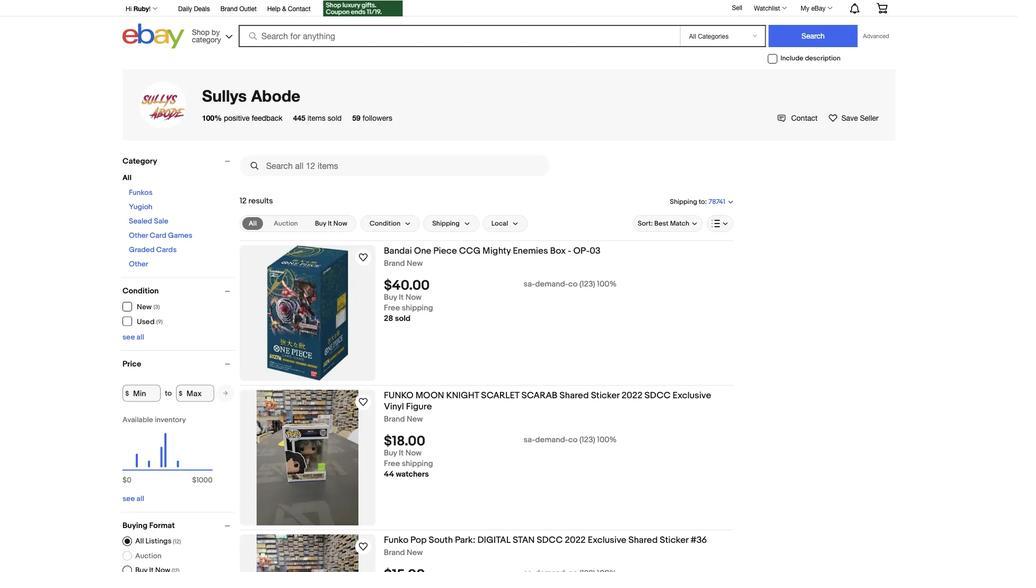 Task type: vqa. For each thing, say whether or not it's contained in the screenshot.
'2022' within the Funko Pop South Park: DIGITAL STAN SDCC 2022 Exclusive Shared Sticker #36 Brand New
yes



Task type: describe. For each thing, give the bounding box(es) containing it.
see for condition
[[123, 333, 135, 342]]

brand inside funko pop south park: digital stan sdcc 2022 exclusive shared sticker #36 brand new
[[384, 549, 405, 558]]

$ up inventory
[[179, 390, 183, 398]]

1 vertical spatial contact
[[792, 114, 818, 122]]

watch funko pop south park: digital stan sdcc 2022 exclusive shared sticker #36 image
[[357, 541, 370, 554]]

(123) for $40.00
[[580, 280, 596, 290]]

bandai one piece ccg mighty enemies box - op-03 link
[[384, 246, 734, 259]]

brand inside account navigation
[[221, 5, 238, 12]]

$ 1000
[[192, 477, 213, 486]]

funko moon knight scarlet scarab shared sticker 2022 sdcc exclusive vinyl figure brand new
[[384, 390, 712, 425]]

shipping for $18.00
[[402, 460, 433, 469]]

all for condition
[[137, 333, 144, 342]]

$ up buying format dropdown button at the bottom left of page
[[192, 477, 196, 486]]

Maximum Value in $ text field
[[176, 385, 214, 402]]

one
[[414, 246, 432, 257]]

0 vertical spatial now
[[334, 220, 347, 228]]

$40.00
[[384, 278, 430, 295]]

sullys abode link
[[202, 86, 301, 105]]

category
[[192, 35, 221, 44]]

account navigation
[[120, 0, 896, 18]]

new inside funko moon knight scarlet scarab shared sticker 2022 sdcc exclusive vinyl figure brand new
[[407, 415, 423, 425]]

shop by category
[[192, 28, 221, 44]]

all for all funkos yugioh sealed sale other card games graded cards other
[[123, 174, 132, 183]]

hi ruby !
[[126, 5, 151, 12]]

watchers
[[396, 470, 429, 480]]

ebay
[[812, 4, 826, 12]]

funko moon knight scarlet scarab shared sticker 2022 sdcc exclusive vinyl figure heading
[[384, 390, 712, 413]]

funko moon knight scarlet scarab shared sticker 2022 sdcc exclusive vinyl figure image
[[257, 390, 359, 526]]

yugioh link
[[129, 203, 153, 212]]

100% positive feedback
[[202, 114, 283, 122]]

seller
[[861, 114, 879, 122]]

Search all 12 items field
[[240, 155, 550, 177]]

brand inside bandai one piece ccg mighty enemies box - op-03 brand new
[[384, 259, 405, 269]]

-
[[568, 246, 572, 257]]

daily deals link
[[178, 3, 210, 15]]

local
[[492, 220, 508, 228]]

bandai one piece ccg mighty enemies box - op-03 brand new
[[384, 246, 601, 269]]

by
[[212, 28, 220, 36]]

daily deals
[[178, 5, 210, 12]]

&
[[282, 5, 286, 12]]

59 followers
[[352, 114, 393, 122]]

auction link
[[267, 218, 304, 230]]

your shopping cart image
[[876, 3, 889, 13]]

exclusive inside funko pop south park: digital stan sdcc 2022 exclusive shared sticker #36 brand new
[[588, 535, 627, 546]]

daily
[[178, 5, 192, 12]]

funko pop south park: digital stan sdcc 2022 exclusive shared sticker #36 link
[[384, 535, 734, 549]]

(12)
[[173, 539, 181, 546]]

see all for price
[[123, 495, 144, 504]]

(9)
[[156, 319, 163, 326]]

#36
[[691, 535, 707, 546]]

sort: best match
[[638, 220, 690, 228]]

available inventory
[[123, 416, 186, 425]]

moon
[[416, 390, 444, 402]]

used (9)
[[137, 318, 163, 327]]

(123) for $18.00
[[580, 436, 596, 445]]

yugioh
[[129, 203, 153, 212]]

hi
[[126, 5, 132, 12]]

watchlist link
[[749, 2, 792, 14]]

all listings (12)
[[135, 538, 181, 547]]

it inside buy it now link
[[328, 220, 332, 228]]

2 other from the top
[[129, 260, 148, 269]]

ruby
[[134, 5, 149, 12]]

digital
[[478, 535, 511, 546]]

1 vertical spatial to
[[165, 389, 172, 398]]

listings
[[146, 538, 172, 547]]

enemies
[[513, 246, 548, 257]]

1 vertical spatial  (12) items text field
[[170, 568, 180, 573]]

1 other from the top
[[129, 232, 148, 241]]

sa- for $18.00
[[524, 436, 535, 445]]

funko pop south park: digital stan sdcc 2022 exclusive shared sticker #36 heading
[[384, 535, 707, 546]]

bandai one piece ccg mighty enemies box - op-03 heading
[[384, 246, 601, 257]]

shared inside funko moon knight scarlet scarab shared sticker 2022 sdcc exclusive vinyl figure brand new
[[560, 390, 589, 402]]

local button
[[483, 215, 528, 232]]

all for all
[[249, 220, 257, 228]]

shipping for $40.00
[[402, 304, 433, 313]]

sort:
[[638, 220, 653, 228]]

sell
[[732, 4, 743, 11]]

followers
[[363, 114, 393, 122]]

shop
[[192, 28, 210, 36]]

sticker inside funko pop south park: digital stan sdcc 2022 exclusive shared sticker #36 brand new
[[660, 535, 689, 546]]

graph of available inventory between $0 and $1000+ image
[[123, 416, 213, 491]]

03
[[590, 246, 601, 257]]

price button
[[123, 360, 235, 369]]

new inside funko pop south park: digital stan sdcc 2022 exclusive shared sticker #36 brand new
[[407, 549, 423, 558]]

shared inside funko pop south park: digital stan sdcc 2022 exclusive shared sticker #36 brand new
[[629, 535, 658, 546]]

59
[[352, 114, 361, 122]]

Search for anything text field
[[240, 26, 678, 46]]

watchlist
[[754, 4, 780, 12]]

my ebay
[[801, 4, 826, 12]]

figure
[[406, 402, 432, 413]]

box
[[550, 246, 566, 257]]

0 vertical spatial sold
[[328, 114, 342, 122]]

78741
[[709, 198, 726, 206]]

28
[[384, 314, 393, 324]]

$18.00
[[384, 434, 425, 451]]

funko
[[384, 390, 414, 402]]

match
[[670, 220, 690, 228]]

help & contact
[[267, 5, 311, 12]]

new inside bandai one piece ccg mighty enemies box - op-03 brand new
[[407, 259, 423, 269]]

funko pop south park: digital stan sdcc 2022 exclusive shared sticker #36 brand new
[[384, 535, 707, 558]]

1000
[[196, 477, 213, 486]]

 (12) items text field containing (12)
[[172, 539, 181, 546]]

watch bandai one piece ccg mighty enemies box - op-03 image
[[357, 251, 370, 264]]

sold inside sa-demand-co (123) 100% buy it now free shipping 28 sold
[[395, 314, 411, 324]]

save seller button
[[829, 112, 879, 124]]

to inside shipping to : 78741
[[699, 198, 705, 206]]

buy it now link
[[309, 218, 354, 230]]

help & contact link
[[267, 3, 311, 15]]

all link
[[242, 218, 263, 230]]

format
[[149, 522, 175, 531]]

available
[[123, 416, 153, 425]]

graded
[[129, 246, 155, 255]]

category
[[123, 157, 157, 166]]

12
[[240, 196, 247, 206]]

cards
[[156, 246, 177, 255]]

scarab
[[522, 390, 558, 402]]

my
[[801, 4, 810, 12]]



Task type: locate. For each thing, give the bounding box(es) containing it.
buy for $40.00
[[384, 293, 397, 303]]

south
[[429, 535, 453, 546]]

1 vertical spatial buy
[[384, 293, 397, 303]]

1 vertical spatial see all
[[123, 495, 144, 504]]

it for $18.00
[[399, 449, 404, 459]]

new down pop
[[407, 549, 423, 558]]

1 free from the top
[[384, 304, 400, 313]]

(123) inside 'sa-demand-co (123) 100% buy it now free shipping 44 watchers'
[[580, 436, 596, 445]]

now inside sa-demand-co (123) 100% buy it now free shipping 28 sold
[[406, 293, 422, 303]]

1 vertical spatial see
[[123, 495, 135, 504]]

sold right items
[[328, 114, 342, 122]]

100% inside sa-demand-co (123) 100% buy it now free shipping 28 sold
[[597, 280, 617, 290]]

1 vertical spatial exclusive
[[588, 535, 627, 546]]

!
[[149, 5, 151, 12]]

include description
[[781, 54, 841, 63]]

2022 for sdcc
[[622, 390, 643, 402]]

1 horizontal spatial auction
[[274, 220, 298, 228]]

best
[[655, 220, 669, 228]]

0 vertical spatial shipping
[[402, 304, 433, 313]]

demand- inside 'sa-demand-co (123) 100% buy it now free shipping 44 watchers'
[[535, 436, 569, 445]]

1 vertical spatial (123)
[[580, 436, 596, 445]]

1 horizontal spatial shipping
[[670, 198, 698, 206]]

1 vertical spatial now
[[406, 293, 422, 303]]

condition button up (3)
[[123, 287, 235, 296]]

$ up buying
[[123, 477, 127, 486]]

get the coupon image
[[323, 1, 403, 16]]

100%
[[202, 114, 222, 122], [597, 280, 617, 290], [597, 436, 617, 445]]

0 vertical spatial 100%
[[202, 114, 222, 122]]

sale
[[154, 217, 168, 226]]

include
[[781, 54, 804, 63]]

1 horizontal spatial 2022
[[622, 390, 643, 402]]

1 horizontal spatial sticker
[[660, 535, 689, 546]]

new down one on the left
[[407, 259, 423, 269]]

funko
[[384, 535, 409, 546]]

0 horizontal spatial condition button
[[123, 287, 235, 296]]

buy it now
[[315, 220, 347, 228]]

2 vertical spatial all
[[135, 538, 144, 547]]

save
[[842, 114, 858, 122]]

0 horizontal spatial shipping
[[432, 220, 460, 228]]

see all button for price
[[123, 495, 144, 504]]

0 vertical spatial condition
[[370, 220, 401, 228]]

funko moon knight scarlet scarab shared sticker 2022 sdcc exclusive vinyl figure link
[[384, 390, 734, 415]]

2 vertical spatial 100%
[[597, 436, 617, 445]]

1 vertical spatial sold
[[395, 314, 411, 324]]

1 vertical spatial it
[[399, 293, 404, 303]]

sa- inside sa-demand-co (123) 100% buy it now free shipping 28 sold
[[524, 280, 535, 290]]

free for $40.00
[[384, 304, 400, 313]]

shipping up piece
[[432, 220, 460, 228]]

1 demand- from the top
[[535, 280, 569, 290]]

positive
[[224, 114, 250, 122]]

 (12) items text field down buying format dropdown button at the bottom left of page
[[172, 539, 181, 546]]

2022
[[622, 390, 643, 402], [565, 535, 586, 546]]

now
[[334, 220, 347, 228], [406, 293, 422, 303], [406, 449, 422, 459]]

0 horizontal spatial sold
[[328, 114, 342, 122]]

see up price
[[123, 333, 135, 342]]

0
[[127, 477, 132, 486]]

sa-demand-co (123) 100% buy it now free shipping 44 watchers
[[384, 436, 617, 480]]

brand inside funko moon knight scarlet scarab shared sticker 2022 sdcc exclusive vinyl figure brand new
[[384, 415, 405, 425]]

buying format
[[123, 522, 175, 531]]

shipping inside shipping to : 78741
[[670, 198, 698, 206]]

2022 inside funko moon knight scarlet scarab shared sticker 2022 sdcc exclusive vinyl figure brand new
[[622, 390, 643, 402]]

0 vertical spatial  (12) items text field
[[172, 539, 181, 546]]

sullys abode
[[202, 86, 301, 105]]

condition for the topmost condition dropdown button
[[370, 220, 401, 228]]

shipping up match
[[670, 198, 698, 206]]

park:
[[455, 535, 476, 546]]

0 vertical spatial it
[[328, 220, 332, 228]]

1 sa- from the top
[[524, 280, 535, 290]]

it right the auction link
[[328, 220, 332, 228]]

1 vertical spatial demand-
[[535, 436, 569, 445]]

funko pop south park: digital stan sdcc 2022 exclusive shared sticker #36 image
[[257, 535, 359, 573]]

shipping inside 'sa-demand-co (123) 100% buy it now free shipping 44 watchers'
[[402, 460, 433, 469]]

help
[[267, 5, 281, 12]]

see
[[123, 333, 135, 342], [123, 495, 135, 504]]

1 vertical spatial shipping
[[432, 220, 460, 228]]

it inside 'sa-demand-co (123) 100% buy it now free shipping 44 watchers'
[[399, 449, 404, 459]]

brand outlet link
[[221, 3, 257, 15]]

items
[[308, 114, 326, 122]]

exclusive inside funko moon knight scarlet scarab shared sticker 2022 sdcc exclusive vinyl figure brand new
[[673, 390, 712, 402]]

main content containing $40.00
[[240, 151, 734, 573]]

1 vertical spatial shared
[[629, 535, 658, 546]]

2 demand- from the top
[[535, 436, 569, 445]]

0 horizontal spatial condition
[[123, 287, 159, 296]]

sticker inside funko moon knight scarlet scarab shared sticker 2022 sdcc exclusive vinyl figure brand new
[[591, 390, 620, 402]]

main content
[[240, 151, 734, 573]]

bandai one piece ccg mighty enemies box - op-03 image
[[240, 246, 376, 381]]

1 vertical spatial condition
[[123, 287, 159, 296]]

contact inside account navigation
[[288, 5, 311, 12]]

new
[[407, 259, 423, 269], [137, 303, 152, 312], [407, 415, 423, 425], [407, 549, 423, 558]]

buy for $18.00
[[384, 449, 397, 459]]

sdcc inside funko moon knight scarlet scarab shared sticker 2022 sdcc exclusive vinyl figure brand new
[[645, 390, 671, 402]]

2 vertical spatial now
[[406, 449, 422, 459]]

(3)
[[154, 304, 160, 311]]

price
[[123, 360, 141, 369]]

1 vertical spatial all
[[249, 220, 257, 228]]

1 horizontal spatial condition button
[[361, 215, 420, 232]]

0 horizontal spatial sdcc
[[537, 535, 563, 546]]

now for $18.00
[[406, 449, 422, 459]]

0 vertical spatial see all button
[[123, 333, 144, 342]]

1 vertical spatial auction
[[135, 552, 162, 561]]

buying format button
[[123, 522, 235, 531]]

shipping for shipping to : 78741
[[670, 198, 698, 206]]

buy inside sa-demand-co (123) 100% buy it now free shipping 28 sold
[[384, 293, 397, 303]]

listing options selector. list view selected. image
[[712, 220, 729, 228]]

all for price
[[137, 495, 144, 504]]

all down buying
[[135, 538, 144, 547]]

2 vertical spatial buy
[[384, 449, 397, 459]]

advanced
[[863, 33, 890, 40]]

445
[[293, 114, 306, 122]]

0 horizontal spatial exclusive
[[588, 535, 627, 546]]

condition up bandai
[[370, 220, 401, 228]]

ccg
[[459, 246, 481, 257]]

1 horizontal spatial sdcc
[[645, 390, 671, 402]]

0 horizontal spatial 2022
[[565, 535, 586, 546]]

(123)
[[580, 280, 596, 290], [580, 436, 596, 445]]

deals
[[194, 5, 210, 12]]

contact link
[[778, 114, 818, 123]]

1 horizontal spatial exclusive
[[673, 390, 712, 402]]

1 vertical spatial sticker
[[660, 535, 689, 546]]

see all button down used
[[123, 333, 144, 342]]

sa-demand-co (123) 100% buy it now free shipping 28 sold
[[384, 280, 617, 324]]

0 horizontal spatial to
[[165, 389, 172, 398]]

0 vertical spatial demand-
[[535, 280, 569, 290]]

brand left outlet
[[221, 5, 238, 12]]

it inside sa-demand-co (123) 100% buy it now free shipping 28 sold
[[399, 293, 404, 303]]

1 vertical spatial co
[[569, 436, 578, 445]]

1 vertical spatial sdcc
[[537, 535, 563, 546]]

2 see all button from the top
[[123, 495, 144, 504]]

(123) down op-
[[580, 280, 596, 290]]

1 vertical spatial 2022
[[565, 535, 586, 546]]

2 co from the top
[[569, 436, 578, 445]]

demand- down funko moon knight scarlet scarab shared sticker 2022 sdcc exclusive vinyl figure brand new
[[535, 436, 569, 445]]

sdcc inside funko pop south park: digital stan sdcc 2022 exclusive shared sticker #36 brand new
[[537, 535, 563, 546]]

0 horizontal spatial sticker
[[591, 390, 620, 402]]

445 items sold
[[293, 114, 342, 122]]

see all for condition
[[123, 333, 144, 342]]

shipping button
[[423, 215, 480, 232]]

0 vertical spatial sticker
[[591, 390, 620, 402]]

2 shipping from the top
[[402, 460, 433, 469]]

co
[[569, 280, 578, 290], [569, 436, 578, 445]]

free up '44'
[[384, 460, 400, 469]]

2 see all from the top
[[123, 495, 144, 504]]

1 vertical spatial 100%
[[597, 280, 617, 290]]

$ up available at the left bottom
[[125, 390, 129, 398]]

sa- down enemies in the top of the page
[[524, 280, 535, 290]]

stan
[[513, 535, 535, 546]]

demand- inside sa-demand-co (123) 100% buy it now free shipping 28 sold
[[535, 280, 569, 290]]

0 horizontal spatial contact
[[288, 5, 311, 12]]

now inside 'sa-demand-co (123) 100% buy it now free shipping 44 watchers'
[[406, 449, 422, 459]]

 (12) items text field down (12)
[[170, 568, 180, 573]]

see down 0
[[123, 495, 135, 504]]

condition button up bandai
[[361, 215, 420, 232]]

results
[[249, 196, 273, 206]]

0 vertical spatial auction
[[274, 220, 298, 228]]

0 vertical spatial buy
[[315, 220, 326, 228]]

all for all listings (12)
[[135, 538, 144, 547]]

sort: best match button
[[633, 215, 703, 232]]

other card games link
[[129, 232, 192, 241]]

1 vertical spatial sa-
[[524, 436, 535, 445]]

condition for the bottom condition dropdown button
[[123, 287, 159, 296]]

games
[[168, 232, 192, 241]]

0 vertical spatial all
[[123, 174, 132, 183]]

Minimum Value in $ text field
[[123, 385, 161, 402]]

other down sealed
[[129, 232, 148, 241]]

 (12) Items text field
[[172, 539, 181, 546], [170, 568, 180, 573]]

sa- down funko moon knight scarlet scarab shared sticker 2022 sdcc exclusive vinyl figure brand new
[[524, 436, 535, 445]]

mighty
[[483, 246, 511, 257]]

none submit inside shop by category banner
[[769, 25, 858, 47]]

all funkos yugioh sealed sale other card games graded cards other
[[123, 174, 192, 269]]

shipping inside sa-demand-co (123) 100% buy it now free shipping 28 sold
[[402, 304, 433, 313]]

it
[[328, 220, 332, 228], [399, 293, 404, 303], [399, 449, 404, 459]]

buy up '44'
[[384, 449, 397, 459]]

0 vertical spatial sdcc
[[645, 390, 671, 402]]

new left (3)
[[137, 303, 152, 312]]

sealed
[[129, 217, 152, 226]]

0 vertical spatial to
[[699, 198, 705, 206]]

100% inside 'sa-demand-co (123) 100% buy it now free shipping 44 watchers'
[[597, 436, 617, 445]]

all up buying
[[137, 495, 144, 504]]

sdcc
[[645, 390, 671, 402], [537, 535, 563, 546]]

2022 for exclusive
[[565, 535, 586, 546]]

sa- inside 'sa-demand-co (123) 100% buy it now free shipping 44 watchers'
[[524, 436, 535, 445]]

0 horizontal spatial all
[[123, 174, 132, 183]]

all down 12 results
[[249, 220, 257, 228]]

1 horizontal spatial shared
[[629, 535, 658, 546]]

1 shipping from the top
[[402, 304, 433, 313]]

brand down bandai
[[384, 259, 405, 269]]

2 (123) from the top
[[580, 436, 596, 445]]

bandai
[[384, 246, 412, 257]]

demand- for $18.00
[[535, 436, 569, 445]]

1 see all from the top
[[123, 333, 144, 342]]

other
[[129, 232, 148, 241], [129, 260, 148, 269]]

2022 inside funko pop south park: digital stan sdcc 2022 exclusive shared sticker #36 brand new
[[565, 535, 586, 546]]

sullys abode image
[[140, 82, 186, 128]]

co for $18.00
[[569, 436, 578, 445]]

0 vertical spatial see all
[[123, 333, 144, 342]]

1 horizontal spatial sold
[[395, 314, 411, 324]]

condition
[[370, 220, 401, 228], [123, 287, 159, 296]]

1 vertical spatial other
[[129, 260, 148, 269]]

shipping for shipping
[[432, 220, 460, 228]]

feedback
[[252, 114, 283, 122]]

1 all from the top
[[137, 333, 144, 342]]

0 vertical spatial shipping
[[670, 198, 698, 206]]

2 vertical spatial it
[[399, 449, 404, 459]]

None submit
[[769, 25, 858, 47]]

co inside 'sa-demand-co (123) 100% buy it now free shipping 44 watchers'
[[569, 436, 578, 445]]

2 horizontal spatial all
[[249, 220, 257, 228]]

brand down funko
[[384, 549, 405, 558]]

free inside 'sa-demand-co (123) 100% buy it now free shipping 44 watchers'
[[384, 460, 400, 469]]

auction inside main content
[[274, 220, 298, 228]]

co down -
[[569, 280, 578, 290]]

condition inside dropdown button
[[370, 220, 401, 228]]

demand- down bandai one piece ccg mighty enemies box - op-03 link
[[535, 280, 569, 290]]

other link
[[129, 260, 148, 269]]

1 horizontal spatial to
[[699, 198, 705, 206]]

watch funko moon knight scarlet scarab shared sticker 2022 sdcc exclusive vinyl figure image
[[357, 396, 370, 409]]

shipping down $40.00
[[402, 304, 433, 313]]

it down bandai
[[399, 293, 404, 303]]

0 vertical spatial 2022
[[622, 390, 643, 402]]

sealed sale link
[[129, 217, 168, 226]]

buy inside 'sa-demand-co (123) 100% buy it now free shipping 44 watchers'
[[384, 449, 397, 459]]

1 vertical spatial all
[[137, 495, 144, 504]]

it for $40.00
[[399, 293, 404, 303]]

shipping up watchers
[[402, 460, 433, 469]]

to left 78741
[[699, 198, 705, 206]]

inventory
[[155, 416, 186, 425]]

other down graded
[[129, 260, 148, 269]]

contact left save
[[792, 114, 818, 122]]

brand down vinyl
[[384, 415, 405, 425]]

see all down used
[[123, 333, 144, 342]]

it up watchers
[[399, 449, 404, 459]]

1 horizontal spatial contact
[[792, 114, 818, 122]]

$
[[125, 390, 129, 398], [179, 390, 183, 398], [123, 477, 127, 486], [192, 477, 196, 486]]

see all down 0
[[123, 495, 144, 504]]

1 horizontal spatial condition
[[370, 220, 401, 228]]

all up funkos link
[[123, 174, 132, 183]]

free up '28'
[[384, 304, 400, 313]]

free for $18.00
[[384, 460, 400, 469]]

1 co from the top
[[569, 280, 578, 290]]

advanced link
[[858, 25, 895, 47]]

condition up new (3)
[[123, 287, 159, 296]]

0 vertical spatial shared
[[560, 390, 589, 402]]

knight
[[446, 390, 479, 402]]

see all button for condition
[[123, 333, 144, 342]]

shipping inside dropdown button
[[432, 220, 460, 228]]

all inside "all funkos yugioh sealed sale other card games graded cards other"
[[123, 174, 132, 183]]

shop by category button
[[187, 24, 235, 46]]

44
[[384, 470, 394, 480]]

funkos
[[129, 189, 153, 198]]

2 free from the top
[[384, 460, 400, 469]]

pop
[[411, 535, 427, 546]]

2 see from the top
[[123, 495, 135, 504]]

0 vertical spatial sa-
[[524, 280, 535, 290]]

buying
[[123, 522, 148, 531]]

12 results
[[240, 196, 273, 206]]

co inside sa-demand-co (123) 100% buy it now free shipping 28 sold
[[569, 280, 578, 290]]

(123) inside sa-demand-co (123) 100% buy it now free shipping 28 sold
[[580, 280, 596, 290]]

now for $40.00
[[406, 293, 422, 303]]

all down used
[[137, 333, 144, 342]]

100% for $40.00
[[597, 280, 617, 290]]

contact right &
[[288, 5, 311, 12]]

to right "minimum value in $" text box
[[165, 389, 172, 398]]

buy right the auction link
[[315, 220, 326, 228]]

1 see from the top
[[123, 333, 135, 342]]

free inside sa-demand-co (123) 100% buy it now free shipping 28 sold
[[384, 304, 400, 313]]

1 see all button from the top
[[123, 333, 144, 342]]

0 vertical spatial co
[[569, 280, 578, 290]]

0 vertical spatial contact
[[288, 5, 311, 12]]

$ 0
[[123, 477, 132, 486]]

0 horizontal spatial shared
[[560, 390, 589, 402]]

see for price
[[123, 495, 135, 504]]

co for $40.00
[[569, 280, 578, 290]]

co down funko moon knight scarlet scarab shared sticker 2022 sdcc exclusive vinyl figure link
[[569, 436, 578, 445]]

1 vertical spatial condition button
[[123, 287, 235, 296]]

2 sa- from the top
[[524, 436, 535, 445]]

shipping to : 78741
[[670, 198, 726, 206]]

buy up '28'
[[384, 293, 397, 303]]

(123) down funko moon knight scarlet scarab shared sticker 2022 sdcc exclusive vinyl figure link
[[580, 436, 596, 445]]

0 vertical spatial other
[[129, 232, 148, 241]]

see all button down 0
[[123, 495, 144, 504]]

demand- for $40.00
[[535, 280, 569, 290]]

shop by category banner
[[120, 0, 896, 51]]

0 vertical spatial condition button
[[361, 215, 420, 232]]

1 (123) from the top
[[580, 280, 596, 290]]

new down figure
[[407, 415, 423, 425]]

1 vertical spatial free
[[384, 460, 400, 469]]

0 vertical spatial all
[[137, 333, 144, 342]]

auction down all listings (12)
[[135, 552, 162, 561]]

0 vertical spatial free
[[384, 304, 400, 313]]

0 vertical spatial (123)
[[580, 280, 596, 290]]

0 vertical spatial exclusive
[[673, 390, 712, 402]]

0 vertical spatial see
[[123, 333, 135, 342]]

100% for $18.00
[[597, 436, 617, 445]]

scarlet
[[481, 390, 520, 402]]

2 all from the top
[[137, 495, 144, 504]]

All selected text field
[[249, 219, 257, 229]]

1 vertical spatial shipping
[[402, 460, 433, 469]]

1 vertical spatial see all button
[[123, 495, 144, 504]]

abode
[[251, 86, 301, 105]]

sa- for $40.00
[[524, 280, 535, 290]]

1 horizontal spatial all
[[135, 538, 144, 547]]

piece
[[434, 246, 457, 257]]

0 horizontal spatial auction
[[135, 552, 162, 561]]

auction right all text box
[[274, 220, 298, 228]]

sold right '28'
[[395, 314, 411, 324]]



